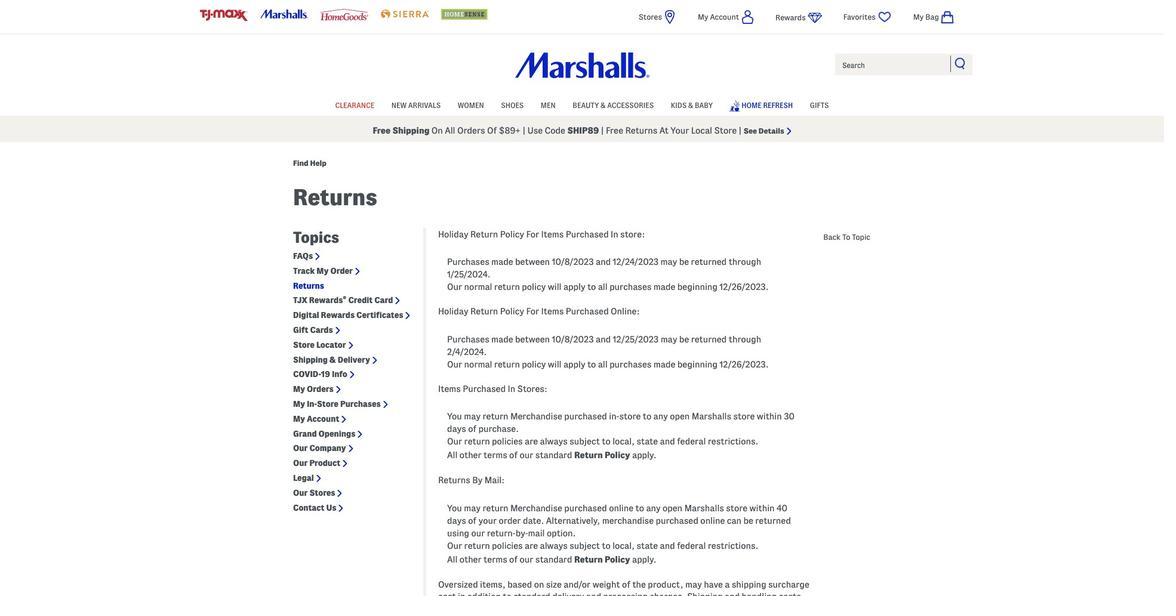 Task type: vqa. For each thing, say whether or not it's contained in the screenshot.
Company
yes



Task type: describe. For each thing, give the bounding box(es) containing it.
kids
[[671, 101, 687, 109]]

my right track
[[317, 266, 329, 276]]

home
[[742, 101, 762, 109]]

back
[[824, 233, 841, 241]]

digital
[[293, 311, 319, 320]]

our down grand
[[293, 444, 308, 454]]

Search text field
[[834, 53, 974, 76]]

return inside 'you may return merchandise purchased online to any open marshalls store within 40 days of your order date. alternatively, merchandise purchased online can be returned using our return-by-mail option. our return policies are always subject to local, state and federal restrictions. all other terms of our standard return policy apply.'
[[575, 555, 603, 565]]

marshalls home image
[[515, 53, 650, 79]]

holiday for holiday return policy for items purchased online:
[[438, 307, 469, 317]]

are inside 'you may return merchandise purchased online to any open marshalls store within 40 days of your order date. alternatively, merchandise purchased online can be returned using our return-by-mail option. our return policies are always subject to local, state and federal restrictions. all other terms of our standard return policy apply.'
[[525, 541, 538, 551]]

my right the stores link on the right top of page
[[698, 13, 709, 21]]

oversized items, based on size and/or weight of the product, may have a shipping surcharge cost in addition to standard delivery and processing charges. shipping and handling cost
[[438, 580, 810, 597]]

19
[[321, 370, 330, 379]]

store locator link
[[293, 340, 346, 350]]

be inside 'you may return merchandise purchased online to any open marshalls store within 40 days of your order date. alternatively, merchandise purchased online can be returned using our return-by-mail option. our return policies are always subject to local, state and federal restrictions. all other terms of our standard return policy apply.'
[[744, 516, 754, 526]]

may inside purchases made between 10/8/2023 and 12/25/2023 may be returned through 2/4/2024. our normal return policy will apply to all purchases made beginning 12/26/2023.
[[661, 335, 678, 344]]

2 vertical spatial rewards
[[321, 311, 355, 320]]

legal link
[[293, 474, 314, 484]]

all inside marquee
[[445, 126, 455, 136]]

mail:
[[485, 476, 505, 486]]

topics
[[293, 229, 339, 246]]

return-
[[487, 529, 516, 539]]

2 vertical spatial purchased
[[656, 516, 699, 526]]

clearance
[[335, 101, 375, 109]]

returns by mail:
[[438, 476, 505, 486]]

made down 'holiday return policy for items purchased in store:'
[[492, 258, 513, 267]]

back to topic
[[824, 233, 871, 241]]

marquee containing free shipping
[[0, 119, 1165, 142]]

cost
[[438, 592, 456, 597]]

purchases for 1/25/2024.
[[447, 258, 490, 267]]

topic
[[852, 233, 871, 241]]

returns main content
[[0, 151, 1165, 597]]

items purchased in stores:
[[438, 384, 548, 394]]

1 horizontal spatial stores
[[639, 13, 662, 21]]

days inside "you may return merchandise purchased in-store to any open marshalls store within 30 days of purchase. our return policies are always subject to local, state and federal restrictions. all other terms of our standard return policy apply."
[[447, 425, 466, 434]]

home refresh link
[[729, 94, 793, 115]]

by
[[473, 476, 483, 486]]

1 vertical spatial our
[[471, 529, 485, 539]]

track
[[293, 266, 315, 276]]

0 horizontal spatial my account link
[[293, 414, 339, 424]]

option.
[[547, 529, 576, 539]]

beauty
[[573, 101, 599, 109]]

clearance link
[[335, 95, 375, 113]]

online:
[[611, 307, 640, 317]]

subject inside 'you may return merchandise purchased online to any open marshalls store within 40 days of your order date. alternatively, merchandise purchased online can be returned using our return-by-mail option. our return policies are always subject to local, state and federal restrictions. all other terms of our standard return policy apply.'
[[570, 541, 600, 551]]

2 free from the left
[[606, 126, 624, 136]]

0 vertical spatial my account link
[[698, 10, 754, 24]]

within inside "you may return merchandise purchased in-store to any open marshalls store within 30 days of purchase. our return policies are always subject to local, state and federal restrictions. all other terms of our standard return policy apply."
[[757, 412, 782, 422]]

company
[[310, 444, 346, 454]]

0 vertical spatial orders
[[457, 126, 485, 136]]

0 horizontal spatial in
[[508, 384, 516, 394]]

purchases for 12/25/2023
[[610, 360, 652, 369]]

our inside purchases made between 10/8/2023 and 12/24/2023 may be returned through 1/25/2024. our normal return policy will apply to all purchases made beginning 12/26/2023.
[[447, 283, 462, 292]]

using
[[447, 529, 469, 539]]

may inside "you may return merchandise purchased in-store to any open marshalls store within 30 days of purchase. our return policies are always subject to local, state and federal restrictions. all other terms of our standard return policy apply."
[[464, 412, 481, 422]]

12/24/2023
[[613, 258, 659, 267]]

stores inside topics faqs track my order returns tjx rewards ® credit card digital rewards certificates gift cards store locator shipping & delivery covid-19 info my orders my in-store purchases my account grand openings our company our product legal our stores contact us
[[310, 488, 335, 498]]

of down the purchase. on the left
[[510, 451, 518, 461]]

any inside 'you may return merchandise purchased online to any open marshalls store within 40 days of your order date. alternatively, merchandise purchased online can be returned using our return-by-mail option. our return policies are always subject to local, state and federal restrictions. all other terms of our standard return policy apply.'
[[646, 504, 661, 513]]

our down legal link
[[293, 488, 308, 498]]

details
[[759, 127, 785, 135]]

policy inside "you may return merchandise purchased in-store to any open marshalls store within 30 days of purchase. our return policies are always subject to local, state and federal restrictions. all other terms of our standard return policy apply."
[[605, 451, 630, 461]]

of left the purchase. on the left
[[468, 425, 477, 434]]

returned for 12/25/2023
[[691, 335, 727, 344]]

for for online:
[[526, 307, 539, 317]]

local
[[692, 126, 713, 136]]

return down "using"
[[464, 541, 490, 551]]

menu bar containing clearance
[[200, 94, 965, 116]]

1 horizontal spatial account
[[710, 13, 739, 21]]

banner containing free shipping
[[0, 0, 1165, 142]]

your
[[671, 126, 689, 136]]

standard inside the oversized items, based on size and/or weight of the product, may have a shipping surcharge cost in addition to standard delivery and processing charges. shipping and handling cost
[[514, 592, 551, 597]]

restrictions. inside "you may return merchandise purchased in-store to any open marshalls store within 30 days of purchase. our return policies are always subject to local, state and federal restrictions. all other terms of our standard return policy apply."
[[708, 437, 759, 447]]

to inside purchases made between 10/8/2023 and 12/25/2023 may be returned through 2/4/2024. our normal return policy will apply to all purchases made beginning 12/26/2023.
[[588, 360, 596, 369]]

to inside purchases made between 10/8/2023 and 12/24/2023 may be returned through 1/25/2024. our normal return policy will apply to all purchases made beginning 12/26/2023.
[[588, 283, 596, 292]]

policies inside 'you may return merchandise purchased online to any open marshalls store within 40 days of your order date. alternatively, merchandise purchased online can be returned using our return-by-mail option. our return policies are always subject to local, state and federal restrictions. all other terms of our standard return policy apply.'
[[492, 541, 523, 551]]

a
[[725, 580, 730, 590]]

will for 12/24/2023
[[548, 283, 562, 292]]

site search search field
[[834, 53, 974, 76]]

accessories
[[607, 101, 654, 109]]

account inside topics faqs track my order returns tjx rewards ® credit card digital rewards certificates gift cards store locator shipping & delivery covid-19 info my orders my in-store purchases my account grand openings our company our product legal our stores contact us
[[307, 414, 339, 424]]

purchase.
[[479, 425, 519, 434]]

shipping inside marquee
[[393, 126, 430, 136]]

openings
[[319, 429, 356, 439]]

shoes link
[[501, 95, 524, 113]]

$89+
[[499, 126, 521, 136]]

returns inside topics faqs track my order returns tjx rewards ® credit card digital rewards certificates gift cards store locator shipping & delivery covid-19 info my orders my in-store purchases my account grand openings our company our product legal our stores contact us
[[293, 281, 324, 291]]

days inside 'you may return merchandise purchased online to any open marshalls store within 40 days of your order date. alternatively, merchandise purchased online can be returned using our return-by-mail option. our return policies are always subject to local, state and federal restrictions. all other terms of our standard return policy apply.'
[[447, 516, 466, 526]]

2 vertical spatial items
[[438, 384, 461, 394]]

items for in
[[541, 230, 564, 239]]

apply for 12/24/2023
[[564, 283, 586, 292]]

free shipping on all orders of $89+ | use code ship89 | free returns at your local store | see details
[[373, 126, 785, 136]]

women link
[[458, 95, 484, 113]]

refresh
[[764, 101, 793, 109]]

charges.
[[650, 592, 685, 597]]

homegoods.com image
[[321, 9, 368, 20]]

other inside 'you may return merchandise purchased online to any open marshalls store within 40 days of your order date. alternatively, merchandise purchased online can be returned using our return-by-mail option. our return policies are always subject to local, state and federal restrictions. all other terms of our standard return policy apply.'
[[460, 555, 482, 565]]

to
[[843, 233, 851, 241]]

restrictions. inside 'you may return merchandise purchased online to any open marshalls store within 40 days of your order date. alternatively, merchandise purchased online can be returned using our return-by-mail option. our return policies are always subject to local, state and federal restrictions. all other terms of our standard return policy apply.'
[[708, 541, 759, 551]]

2 | from the left
[[601, 126, 604, 136]]

to inside the oversized items, based on size and/or weight of the product, may have a shipping surcharge cost in addition to standard delivery and processing charges. shipping and handling cost
[[503, 592, 512, 597]]

& inside topics faqs track my order returns tjx rewards ® credit card digital rewards certificates gift cards store locator shipping & delivery covid-19 info my orders my in-store purchases my account grand openings our company our product legal our stores contact us
[[330, 355, 336, 365]]

return inside purchases made between 10/8/2023 and 12/24/2023 may be returned through 1/25/2024. our normal return policy will apply to all purchases made beginning 12/26/2023.
[[494, 283, 520, 292]]

our inside purchases made between 10/8/2023 and 12/25/2023 may be returned through 2/4/2024. our normal return policy will apply to all purchases made beginning 12/26/2023.
[[447, 360, 462, 369]]

are inside "you may return merchandise purchased in-store to any open marshalls store within 30 days of purchase. our return policies are always subject to local, state and federal restrictions. all other terms of our standard return policy apply."
[[525, 437, 538, 447]]

return inside purchases made between 10/8/2023 and 12/25/2023 may be returned through 2/4/2024. our normal return policy will apply to all purchases made beginning 12/26/2023.
[[494, 360, 520, 369]]

my bag
[[914, 13, 940, 21]]

& for kids
[[689, 101, 694, 109]]

policy for 2/4/2024.
[[522, 360, 546, 369]]

policies inside "you may return merchandise purchased in-store to any open marshalls store within 30 days of purchase. our return policies are always subject to local, state and federal restrictions. all other terms of our standard return policy apply."
[[492, 437, 523, 447]]

purchases for 12/24/2023
[[610, 283, 652, 292]]

stores link
[[639, 10, 677, 24]]

0 vertical spatial store
[[293, 340, 315, 350]]

our product link
[[293, 459, 341, 469]]

12/26/2023. for purchases made between 10/8/2023 and 12/24/2023 may be returned through 1/25/2024.
[[720, 283, 769, 292]]

for for in
[[526, 230, 539, 239]]

be for 12/24/2023
[[680, 258, 689, 267]]

card
[[375, 296, 393, 305]]

will for 12/25/2023
[[548, 360, 562, 369]]

rewards link
[[776, 10, 822, 25]]

new arrivals
[[392, 101, 441, 109]]

holiday return policy for items purchased online:
[[438, 307, 640, 317]]

stores:
[[518, 384, 548, 394]]

alternatively,
[[546, 516, 600, 526]]

return inside "you may return merchandise purchased in-store to any open marshalls store within 30 days of purchase. our return policies are always subject to local, state and federal restrictions. all other terms of our standard return policy apply."
[[575, 451, 603, 461]]

tjx
[[293, 296, 307, 305]]

and inside "you may return merchandise purchased in-store to any open marshalls store within 30 days of purchase. our return policies are always subject to local, state and federal restrictions. all other terms of our standard return policy apply."
[[660, 437, 675, 447]]

all for 12/25/2023
[[598, 360, 608, 369]]

40
[[777, 504, 788, 513]]

return up your
[[483, 504, 509, 513]]

legal
[[293, 474, 314, 483]]

baby
[[695, 101, 713, 109]]

date.
[[523, 516, 544, 526]]

our inside "you may return merchandise purchased in-store to any open marshalls store within 30 days of purchase. our return policies are always subject to local, state and federal restrictions. all other terms of our standard return policy apply."
[[520, 451, 534, 461]]

through for purchases made between 10/8/2023 and 12/25/2023 may be returned through 2/4/2024.
[[729, 335, 762, 344]]

holiday for holiday return policy for items purchased in store:
[[438, 230, 469, 239]]

see details link
[[744, 127, 792, 135]]

apply for 12/25/2023
[[564, 360, 586, 369]]

women
[[458, 101, 484, 109]]

grand
[[293, 429, 317, 439]]

may inside 'you may return merchandise purchased online to any open marshalls store within 40 days of your order date. alternatively, merchandise purchased online can be returned using our return-by-mail option. our return policies are always subject to local, state and federal restrictions. all other terms of our standard return policy apply.'
[[464, 504, 481, 513]]

standard inside "you may return merchandise purchased in-store to any open marshalls store within 30 days of purchase. our return policies are always subject to local, state and federal restrictions. all other terms of our standard return policy apply."
[[536, 451, 572, 461]]

favorites
[[844, 13, 876, 21]]

store |
[[715, 126, 742, 136]]

standard inside 'you may return merchandise purchased online to any open marshalls store within 40 days of your order date. alternatively, merchandise purchased online can be returned using our return-by-mail option. our return policies are always subject to local, state and federal restrictions. all other terms of our standard return policy apply.'
[[536, 555, 572, 565]]

credit
[[348, 296, 373, 305]]

30
[[784, 412, 795, 422]]

10/8/2023 for 12/25/2023
[[552, 335, 594, 344]]

any inside "you may return merchandise purchased in-store to any open marshalls store within 30 days of purchase. our return policies are always subject to local, state and federal restrictions. all other terms of our standard return policy apply."
[[654, 412, 668, 422]]

merchandise for order
[[511, 504, 563, 513]]

of left your
[[468, 516, 477, 526]]

you for you may return merchandise purchased online to any open marshalls store within 40 days of your order date. alternatively, merchandise purchased online can be returned using our return-by-mail option. our return policies are always subject to local, state and federal restrictions. all other terms of our standard return policy apply.
[[447, 504, 462, 513]]

1 vertical spatial rewards
[[309, 296, 343, 305]]

and/or
[[564, 580, 591, 590]]

you may return merchandise purchased in-store to any open marshalls store within 30 days of purchase. our return policies are always subject to local, state and federal restrictions. all other terms of our standard return policy apply.
[[447, 412, 795, 461]]

home refresh
[[742, 101, 793, 109]]

other inside "you may return merchandise purchased in-store to any open marshalls store within 30 days of purchase. our return policies are always subject to local, state and federal restrictions. all other terms of our standard return policy apply."
[[460, 451, 482, 461]]

can
[[727, 516, 742, 526]]

men link
[[541, 95, 556, 113]]

12/25/2023
[[613, 335, 659, 344]]

the
[[633, 580, 646, 590]]

all inside 'you may return merchandise purchased online to any open marshalls store within 40 days of your order date. alternatively, merchandise purchased online can be returned using our return-by-mail option. our return policies are always subject to local, state and federal restrictions. all other terms of our standard return policy apply.'
[[447, 555, 458, 565]]

gifts link
[[810, 95, 829, 113]]

2 vertical spatial purchased
[[463, 384, 506, 394]]

1 free from the left
[[373, 126, 391, 136]]

delivery
[[553, 592, 585, 597]]

locator
[[316, 340, 346, 350]]

always inside 'you may return merchandise purchased online to any open marshalls store within 40 days of your order date. alternatively, merchandise purchased online can be returned using our return-by-mail option. our return policies are always subject to local, state and federal restrictions. all other terms of our standard return policy apply.'
[[540, 541, 568, 551]]

find
[[293, 159, 309, 167]]

my down covid-
[[293, 385, 305, 394]]

and inside purchases made between 10/8/2023 and 12/25/2023 may be returned through 2/4/2024. our normal return policy will apply to all purchases made beginning 12/26/2023.
[[596, 335, 611, 344]]

between for 1/25/2024.
[[515, 258, 550, 267]]

shipping
[[732, 580, 767, 590]]

back to topic link
[[824, 233, 871, 241]]

faqs
[[293, 251, 313, 261]]

tjmaxx.com image
[[200, 10, 248, 21]]

in-
[[307, 400, 317, 409]]

1/25/2024.
[[447, 270, 491, 280]]

1 horizontal spatial online
[[701, 516, 725, 526]]

beauty & accessories
[[573, 101, 654, 109]]

merchandise for purchase.
[[511, 412, 563, 422]]

federal inside "you may return merchandise purchased in-store to any open marshalls store within 30 days of purchase. our return policies are always subject to local, state and federal restrictions. all other terms of our standard return policy apply."
[[677, 437, 706, 447]]



Task type: locate. For each thing, give the bounding box(es) containing it.
10/8/2023 inside purchases made between 10/8/2023 and 12/24/2023 may be returned through 1/25/2024. our normal return policy will apply to all purchases made beginning 12/26/2023.
[[552, 258, 594, 267]]

between
[[515, 258, 550, 267], [515, 335, 550, 344]]

10/8/2023
[[552, 258, 594, 267], [552, 335, 594, 344]]

gift
[[293, 326, 308, 335]]

1 vertical spatial items
[[541, 307, 564, 317]]

0 vertical spatial holiday
[[438, 230, 469, 239]]

be inside purchases made between 10/8/2023 and 12/24/2023 may be returned through 1/25/2024. our normal return policy will apply to all purchases made beginning 12/26/2023.
[[680, 258, 689, 267]]

0 vertical spatial our
[[520, 451, 534, 461]]

0 vertical spatial all
[[445, 126, 455, 136]]

handling
[[742, 592, 777, 597]]

return down the purchase. on the left
[[464, 437, 490, 447]]

marshalls
[[692, 412, 732, 422], [685, 504, 724, 513]]

12/26/2023. for purchases made between 10/8/2023 and 12/25/2023 may be returned through 2/4/2024.
[[720, 360, 769, 369]]

local, inside 'you may return merchandise purchased online to any open marshalls store within 40 days of your order date. alternatively, merchandise purchased online can be returned using our return-by-mail option. our return policies are always subject to local, state and federal restrictions. all other terms of our standard return policy apply.'
[[613, 541, 635, 551]]

0 vertical spatial always
[[540, 437, 568, 447]]

purchases inside purchases made between 10/8/2023 and 12/24/2023 may be returned through 1/25/2024. our normal return policy will apply to all purchases made beginning 12/26/2023.
[[610, 283, 652, 292]]

0 vertical spatial you
[[447, 412, 462, 422]]

returns left "by"
[[438, 476, 471, 486]]

in left store: on the top right of the page
[[611, 230, 619, 239]]

2 local, from the top
[[613, 541, 635, 551]]

online up merchandise
[[609, 504, 634, 513]]

and inside purchases made between 10/8/2023 and 12/24/2023 may be returned through 1/25/2024. our normal return policy will apply to all purchases made beginning 12/26/2023.
[[596, 258, 611, 267]]

10/8/2023 for 12/24/2023
[[552, 258, 594, 267]]

may
[[661, 258, 678, 267], [661, 335, 678, 344], [464, 412, 481, 422], [464, 504, 481, 513], [686, 580, 702, 590]]

1 horizontal spatial my account link
[[698, 10, 754, 24]]

2 federal from the top
[[677, 541, 706, 551]]

policies down return- at the left bottom
[[492, 541, 523, 551]]

are down mail
[[525, 541, 538, 551]]

2 apply from the top
[[564, 360, 586, 369]]

weight
[[593, 580, 620, 590]]

1 through from the top
[[729, 258, 762, 267]]

addition
[[468, 592, 501, 597]]

on
[[432, 126, 443, 136]]

beginning inside purchases made between 10/8/2023 and 12/25/2023 may be returned through 2/4/2024. our normal return policy will apply to all purchases made beginning 12/26/2023.
[[678, 360, 718, 369]]

always inside "you may return merchandise purchased in-store to any open marshalls store within 30 days of purchase. our return policies are always subject to local, state and federal restrictions. all other terms of our standard return policy apply."
[[540, 437, 568, 447]]

local, inside "you may return merchandise purchased in-store to any open marshalls store within 30 days of purchase. our return policies are always subject to local, state and federal restrictions. all other terms of our standard return policy apply."
[[613, 437, 635, 447]]

return
[[471, 230, 498, 239], [471, 307, 498, 317], [575, 451, 603, 461], [575, 555, 603, 565]]

contact
[[293, 503, 325, 513]]

kids & baby
[[671, 101, 713, 109]]

see
[[744, 127, 757, 135]]

purchased right merchandise
[[656, 516, 699, 526]]

& down locator
[[330, 355, 336, 365]]

terms inside 'you may return merchandise purchased online to any open marshalls store within 40 days of your order date. alternatively, merchandise purchased online can be returned using our return-by-mail option. our return policies are always subject to local, state and federal restrictions. all other terms of our standard return policy apply.'
[[484, 555, 508, 565]]

in left stores:
[[508, 384, 516, 394]]

beginning for 12/25/2023
[[678, 360, 718, 369]]

1 vertical spatial for
[[526, 307, 539, 317]]

purchases up 2/4/2024.
[[447, 335, 490, 344]]

shoes
[[501, 101, 524, 109]]

homesense.com image
[[441, 9, 489, 20]]

purchased down 2/4/2024.
[[463, 384, 506, 394]]

our stores link
[[293, 488, 335, 498]]

2 state from the top
[[637, 541, 658, 551]]

2 vertical spatial shipping
[[687, 592, 723, 597]]

shipping inside the oversized items, based on size and/or weight of the product, may have a shipping surcharge cost in addition to standard delivery and processing charges. shipping and handling cost
[[687, 592, 723, 597]]

1 horizontal spatial store
[[317, 400, 339, 409]]

0 vertical spatial purchases
[[610, 283, 652, 292]]

between inside purchases made between 10/8/2023 and 12/25/2023 may be returned through 2/4/2024. our normal return policy will apply to all purchases made beginning 12/26/2023.
[[515, 335, 550, 344]]

return up the purchase. on the left
[[483, 412, 509, 422]]

new arrivals link
[[392, 95, 441, 113]]

find help link
[[293, 158, 327, 168]]

returns down help
[[293, 185, 377, 210]]

0 vertical spatial within
[[757, 412, 782, 422]]

1 vertical spatial be
[[680, 335, 689, 344]]

through inside purchases made between 10/8/2023 and 12/25/2023 may be returned through 2/4/2024. our normal return policy will apply to all purchases made beginning 12/26/2023.
[[729, 335, 762, 344]]

digital rewards certificates link
[[293, 311, 403, 321]]

2 subject from the top
[[570, 541, 600, 551]]

apply. inside "you may return merchandise purchased in-store to any open marshalls store within 30 days of purchase. our return policies are always subject to local, state and federal restrictions. all other terms of our standard return policy apply."
[[632, 451, 657, 461]]

may inside purchases made between 10/8/2023 and 12/24/2023 may be returned through 1/25/2024. our normal return policy will apply to all purchases made beginning 12/26/2023.
[[661, 258, 678, 267]]

1 vertical spatial marshalls
[[685, 504, 724, 513]]

open inside 'you may return merchandise purchased online to any open marshalls store within 40 days of your order date. alternatively, merchandise purchased online can be returned using our return-by-mail option. our return policies are always subject to local, state and federal restrictions. all other terms of our standard return policy apply.'
[[663, 504, 683, 513]]

store:
[[621, 230, 645, 239]]

1 12/26/2023. from the top
[[720, 283, 769, 292]]

1 horizontal spatial in
[[611, 230, 619, 239]]

normal down 1/25/2024. at the top of the page
[[464, 283, 492, 292]]

apply
[[564, 283, 586, 292], [564, 360, 586, 369]]

purchased for online:
[[566, 307, 609, 317]]

1 merchandise from the top
[[511, 412, 563, 422]]

0 vertical spatial apply
[[564, 283, 586, 292]]

holiday down 1/25/2024. at the top of the page
[[438, 307, 469, 317]]

0 vertical spatial federal
[[677, 437, 706, 447]]

None submit
[[955, 57, 967, 69]]

of
[[487, 126, 497, 136]]

based
[[508, 580, 532, 590]]

1 vertical spatial merchandise
[[511, 504, 563, 513]]

purchased
[[565, 412, 607, 422], [565, 504, 607, 513], [656, 516, 699, 526]]

all for 12/24/2023
[[598, 283, 608, 292]]

of up 'based' on the bottom of page
[[510, 555, 518, 565]]

0 vertical spatial standard
[[536, 451, 572, 461]]

purchases made between 10/8/2023 and 12/25/2023 may be returned through 2/4/2024. our normal return policy will apply to all purchases made beginning 12/26/2023.
[[447, 335, 769, 369]]

oversized
[[438, 580, 478, 590]]

in
[[458, 592, 466, 597]]

1 purchases from the top
[[610, 283, 652, 292]]

faqs link
[[293, 251, 313, 261]]

1 | from the left
[[523, 126, 526, 136]]

marquee
[[0, 119, 1165, 142]]

purchased
[[566, 230, 609, 239], [566, 307, 609, 317], [463, 384, 506, 394]]

may up the purchase. on the left
[[464, 412, 481, 422]]

made down 12/25/2023 on the bottom of page
[[654, 360, 676, 369]]

made
[[492, 258, 513, 267], [654, 283, 676, 292], [492, 335, 513, 344], [654, 360, 676, 369]]

purchased for online
[[565, 504, 607, 513]]

marshalls inside 'you may return merchandise purchased online to any open marshalls store within 40 days of your order date. alternatively, merchandise purchased online can be returned using our return-by-mail option. our return policies are always subject to local, state and federal restrictions. all other terms of our standard return policy apply.'
[[685, 504, 724, 513]]

normal for 1/25/2024.
[[464, 283, 492, 292]]

my account link
[[698, 10, 754, 24], [293, 414, 339, 424]]

beginning inside purchases made between 10/8/2023 and 12/24/2023 may be returned through 1/25/2024. our normal return policy will apply to all purchases made beginning 12/26/2023.
[[678, 283, 718, 292]]

policy for 1/25/2024.
[[522, 283, 546, 292]]

1 holiday from the top
[[438, 230, 469, 239]]

banner
[[0, 0, 1165, 142]]

0 vertical spatial days
[[447, 425, 466, 434]]

0 horizontal spatial &
[[330, 355, 336, 365]]

1 vertical spatial all
[[598, 360, 608, 369]]

1 vertical spatial state
[[637, 541, 658, 551]]

may up your
[[464, 504, 481, 513]]

in-
[[609, 412, 620, 422]]

policy inside 'you may return merchandise purchased online to any open marshalls store within 40 days of your order date. alternatively, merchandise purchased online can be returned using our return-by-mail option. our return policies are always subject to local, state and federal restrictions. all other terms of our standard return policy apply.'
[[605, 555, 630, 565]]

1 vertical spatial open
[[663, 504, 683, 513]]

rewards
[[776, 13, 806, 22], [309, 296, 343, 305], [321, 311, 355, 320]]

2 beginning from the top
[[678, 360, 718, 369]]

your
[[479, 516, 497, 526]]

1 vertical spatial shipping
[[293, 355, 328, 365]]

merchandise inside "you may return merchandise purchased in-store to any open marshalls store within 30 days of purchase. our return policies are always subject to local, state and federal restrictions. all other terms of our standard return policy apply."
[[511, 412, 563, 422]]

store inside 'you may return merchandise purchased online to any open marshalls store within 40 days of your order date. alternatively, merchandise purchased online can be returned using our return-by-mail option. our return policies are always subject to local, state and federal restrictions. all other terms of our standard return policy apply.'
[[726, 504, 748, 513]]

0 horizontal spatial orders
[[307, 385, 334, 394]]

1 vertical spatial restrictions.
[[708, 541, 759, 551]]

holiday
[[438, 230, 469, 239], [438, 307, 469, 317]]

restrictions.
[[708, 437, 759, 447], [708, 541, 759, 551]]

returned for 12/24/2023
[[691, 258, 727, 267]]

items for online:
[[541, 307, 564, 317]]

12/26/2023. inside purchases made between 10/8/2023 and 12/24/2023 may be returned through 1/25/2024. our normal return policy will apply to all purchases made beginning 12/26/2023.
[[720, 283, 769, 292]]

®
[[343, 295, 347, 302]]

between down 'holiday return policy for items purchased in store:'
[[515, 258, 550, 267]]

our down 2/4/2024.
[[447, 360, 462, 369]]

2 you from the top
[[447, 504, 462, 513]]

normal inside purchases made between 10/8/2023 and 12/24/2023 may be returned through 1/25/2024. our normal return policy will apply to all purchases made beginning 12/26/2023.
[[464, 283, 492, 292]]

store down my orders link
[[317, 400, 339, 409]]

| left use
[[523, 126, 526, 136]]

0 vertical spatial apply.
[[632, 451, 657, 461]]

1 beginning from the top
[[678, 283, 718, 292]]

orders down covid-19 info link
[[307, 385, 334, 394]]

returned inside purchases made between 10/8/2023 and 12/24/2023 may be returned through 1/25/2024. our normal return policy will apply to all purchases made beginning 12/26/2023.
[[691, 258, 727, 267]]

policy inside purchases made between 10/8/2023 and 12/24/2023 may be returned through 1/25/2024. our normal return policy will apply to all purchases made beginning 12/26/2023.
[[522, 283, 546, 292]]

state inside 'you may return merchandise purchased online to any open marshalls store within 40 days of your order date. alternatively, merchandise purchased online can be returned using our return-by-mail option. our return policies are always subject to local, state and federal restrictions. all other terms of our standard return policy apply.'
[[637, 541, 658, 551]]

always
[[540, 437, 568, 447], [540, 541, 568, 551]]

our inside "you may return merchandise purchased in-store to any open marshalls store within 30 days of purchase. our return policies are always subject to local, state and federal restrictions. all other terms of our standard return policy apply."
[[447, 437, 462, 447]]

1 are from the top
[[525, 437, 538, 447]]

10/8/2023 down 'holiday return policy for items purchased online:'
[[552, 335, 594, 344]]

1 vertical spatial are
[[525, 541, 538, 551]]

& right beauty
[[601, 101, 606, 109]]

2 will from the top
[[548, 360, 562, 369]]

0 vertical spatial policy
[[522, 283, 546, 292]]

all inside "you may return merchandise purchased in-store to any open marshalls store within 30 days of purchase. our return policies are always subject to local, state and federal restrictions. all other terms of our standard return policy apply."
[[447, 451, 458, 461]]

our
[[447, 283, 462, 292], [447, 360, 462, 369], [447, 437, 462, 447], [293, 444, 308, 454], [293, 459, 308, 468], [293, 488, 308, 498], [447, 541, 462, 551]]

policy
[[522, 283, 546, 292], [522, 360, 546, 369]]

returned inside purchases made between 10/8/2023 and 12/25/2023 may be returned through 2/4/2024. our normal return policy will apply to all purchases made beginning 12/26/2023.
[[691, 335, 727, 344]]

shipping up covid-
[[293, 355, 328, 365]]

mail
[[528, 529, 545, 539]]

order
[[331, 266, 353, 276]]

1 vertical spatial between
[[515, 335, 550, 344]]

& for beauty
[[601, 101, 606, 109]]

orders left of
[[457, 126, 485, 136]]

2 vertical spatial be
[[744, 516, 754, 526]]

my in-store purchases link
[[293, 400, 381, 410]]

1 vertical spatial other
[[460, 555, 482, 565]]

1 vertical spatial terms
[[484, 555, 508, 565]]

my left bag
[[914, 13, 924, 21]]

terms inside "you may return merchandise purchased in-store to any open marshalls store within 30 days of purchase. our return policies are always subject to local, state and federal restrictions. all other terms of our standard return policy apply."
[[484, 451, 508, 461]]

open inside "you may return merchandise purchased in-store to any open marshalls store within 30 days of purchase. our return policies are always subject to local, state and federal restrictions. all other terms of our standard return policy apply."
[[670, 412, 690, 422]]

0 vertical spatial in
[[611, 230, 619, 239]]

returns left at
[[626, 126, 658, 136]]

of inside the oversized items, based on size and/or weight of the product, may have a shipping surcharge cost in addition to standard delivery and processing charges. shipping and handling cost
[[622, 580, 631, 590]]

purchased up alternatively,
[[565, 504, 607, 513]]

purchased for in-
[[565, 412, 607, 422]]

of
[[468, 425, 477, 434], [510, 451, 518, 461], [468, 516, 477, 526], [510, 555, 518, 565], [622, 580, 631, 590]]

policy up 'holiday return policy for items purchased online:'
[[522, 283, 546, 292]]

local, down in-
[[613, 437, 635, 447]]

1 vertical spatial account
[[307, 414, 339, 424]]

my bag link
[[914, 10, 965, 24]]

1 vertical spatial always
[[540, 541, 568, 551]]

my up grand
[[293, 414, 305, 424]]

policy up stores:
[[522, 360, 546, 369]]

1 normal from the top
[[464, 283, 492, 292]]

terms up items,
[[484, 555, 508, 565]]

any right in-
[[654, 412, 668, 422]]

returns down track
[[293, 281, 324, 291]]

order
[[499, 516, 521, 526]]

0 vertical spatial rewards
[[776, 13, 806, 22]]

1 vertical spatial policy
[[522, 360, 546, 369]]

0 vertical spatial state
[[637, 437, 658, 447]]

all
[[445, 126, 455, 136], [447, 451, 458, 461], [447, 555, 458, 565]]

always down option. at the left of the page
[[540, 541, 568, 551]]

0 vertical spatial local,
[[613, 437, 635, 447]]

merchandise inside 'you may return merchandise purchased online to any open marshalls store within 40 days of your order date. alternatively, merchandise purchased online can be returned using our return-by-mail option. our return policies are always subject to local, state and federal restrictions. all other terms of our standard return policy apply.'
[[511, 504, 563, 513]]

0 vertical spatial terms
[[484, 451, 508, 461]]

0 vertical spatial account
[[710, 13, 739, 21]]

1 local, from the top
[[613, 437, 635, 447]]

info
[[332, 370, 347, 379]]

our up legal
[[293, 459, 308, 468]]

purchased inside "you may return merchandise purchased in-store to any open marshalls store within 30 days of purchase. our return policies are always subject to local, state and federal restrictions. all other terms of our standard return policy apply."
[[565, 412, 607, 422]]

purchases down 12/25/2023 on the bottom of page
[[610, 360, 652, 369]]

0 vertical spatial any
[[654, 412, 668, 422]]

0 vertical spatial marshalls
[[692, 412, 732, 422]]

other up oversized
[[460, 555, 482, 565]]

at
[[660, 126, 669, 136]]

1 policies from the top
[[492, 437, 523, 447]]

purchases down info
[[340, 400, 381, 409]]

be for 12/25/2023
[[680, 335, 689, 344]]

1 vertical spatial through
[[729, 335, 762, 344]]

beginning for 12/24/2023
[[678, 283, 718, 292]]

2 horizontal spatial &
[[689, 101, 694, 109]]

returns
[[626, 126, 658, 136], [293, 185, 377, 210], [293, 281, 324, 291], [438, 476, 471, 486]]

may right 12/25/2023 on the bottom of page
[[661, 335, 678, 344]]

policy inside purchases made between 10/8/2023 and 12/25/2023 may be returned through 2/4/2024. our normal return policy will apply to all purchases made beginning 12/26/2023.
[[522, 360, 546, 369]]

1 vertical spatial normal
[[464, 360, 492, 369]]

will inside purchases made between 10/8/2023 and 12/24/2023 may be returned through 1/25/2024. our normal return policy will apply to all purchases made beginning 12/26/2023.
[[548, 283, 562, 292]]

all up oversized
[[447, 555, 458, 565]]

1 other from the top
[[460, 451, 482, 461]]

size
[[546, 580, 562, 590]]

within left '40'
[[750, 504, 775, 513]]

1 vertical spatial any
[[646, 504, 661, 513]]

returns inside marquee
[[626, 126, 658, 136]]

0 vertical spatial beginning
[[678, 283, 718, 292]]

2 normal from the top
[[464, 360, 492, 369]]

shipping inside topics faqs track my order returns tjx rewards ® credit card digital rewards certificates gift cards store locator shipping & delivery covid-19 info my orders my in-store purchases my account grand openings our company our product legal our stores contact us
[[293, 355, 328, 365]]

through for purchases made between 10/8/2023 and 12/24/2023 may be returned through 1/25/2024.
[[729, 258, 762, 267]]

1 vertical spatial stores
[[310, 488, 335, 498]]

stores
[[639, 13, 662, 21], [310, 488, 335, 498]]

2 are from the top
[[525, 541, 538, 551]]

0 vertical spatial stores
[[639, 13, 662, 21]]

purchases inside topics faqs track my order returns tjx rewards ® credit card digital rewards certificates gift cards store locator shipping & delivery covid-19 info my orders my in-store purchases my account grand openings our company our product legal our stores contact us
[[340, 400, 381, 409]]

1 vertical spatial return policy link
[[575, 555, 630, 565]]

you inside "you may return merchandise purchased in-store to any open marshalls store within 30 days of purchase. our return policies are always subject to local, state and federal restrictions. all other terms of our standard return policy apply."
[[447, 412, 462, 422]]

1 horizontal spatial shipping
[[393, 126, 430, 136]]

10/8/2023 down 'holiday return policy for items purchased in store:'
[[552, 258, 594, 267]]

1 horizontal spatial free
[[606, 126, 624, 136]]

purchases for 2/4/2024.
[[447, 335, 490, 344]]

1 vertical spatial standard
[[536, 555, 572, 565]]

apply. inside 'you may return merchandise purchased online to any open marshalls store within 40 days of your order date. alternatively, merchandise purchased online can be returned using our return-by-mail option. our return policies are always subject to local, state and federal restrictions. all other terms of our standard return policy apply.'
[[632, 555, 657, 565]]

return policy link for policy
[[575, 451, 630, 461]]

days left the purchase. on the left
[[447, 425, 466, 434]]

you down items purchased in stores:
[[447, 412, 462, 422]]

1 restrictions. from the top
[[708, 437, 759, 447]]

returned inside 'you may return merchandise purchased online to any open marshalls store within 40 days of your order date. alternatively, merchandise purchased online can be returned using our return-by-mail option. our return policies are always subject to local, state and federal restrictions. all other terms of our standard return policy apply.'
[[756, 516, 791, 526]]

0 vertical spatial merchandise
[[511, 412, 563, 422]]

1 vertical spatial my account link
[[293, 414, 339, 424]]

0 vertical spatial other
[[460, 451, 482, 461]]

certificates
[[357, 311, 403, 320]]

1 vertical spatial in
[[508, 384, 516, 394]]

2 between from the top
[[515, 335, 550, 344]]

1 you from the top
[[447, 412, 462, 422]]

my
[[698, 13, 709, 21], [914, 13, 924, 21], [317, 266, 329, 276], [293, 385, 305, 394], [293, 400, 305, 409], [293, 414, 305, 424]]

to
[[588, 283, 596, 292], [588, 360, 596, 369], [643, 412, 652, 422], [602, 437, 611, 447], [636, 504, 644, 513], [602, 541, 611, 551], [503, 592, 512, 597]]

local, down merchandise
[[613, 541, 635, 551]]

track my order link
[[293, 266, 353, 276]]

0 horizontal spatial store
[[293, 340, 315, 350]]

purchased up purchases made between 10/8/2023 and 12/24/2023 may be returned through 1/25/2024. our normal return policy will apply to all purchases made beginning 12/26/2023.
[[566, 230, 609, 239]]

within inside 'you may return merchandise purchased online to any open marshalls store within 40 days of your order date. alternatively, merchandise purchased online can be returned using our return-by-mail option. our return policies are always subject to local, state and federal restrictions. all other terms of our standard return policy apply.'
[[750, 504, 775, 513]]

policies down the purchase. on the left
[[492, 437, 523, 447]]

2 purchases from the top
[[610, 360, 652, 369]]

you for you may return merchandise purchased in-store to any open marshalls store within 30 days of purchase. our return policies are always subject to local, state and federal restrictions. all other terms of our standard return policy apply.
[[447, 412, 462, 422]]

shipping down the have
[[687, 592, 723, 597]]

1 apply. from the top
[[632, 451, 657, 461]]

marshalls inside "you may return merchandise purchased in-store to any open marshalls store within 30 days of purchase. our return policies are always subject to local, state and federal restrictions. all other terms of our standard return policy apply."
[[692, 412, 732, 422]]

& right kids
[[689, 101, 694, 109]]

1 terms from the top
[[484, 451, 508, 461]]

online left can
[[701, 516, 725, 526]]

1 vertical spatial store
[[317, 400, 339, 409]]

you inside 'you may return merchandise purchased online to any open marshalls store within 40 days of your order date. alternatively, merchandise purchased online can be returned using our return-by-mail option. our return policies are always subject to local, state and federal restrictions. all other terms of our standard return policy apply.'
[[447, 504, 462, 513]]

marshalls.com image
[[260, 10, 308, 19]]

gifts
[[810, 101, 829, 109]]

federal inside 'you may return merchandise purchased online to any open marshalls store within 40 days of your order date. alternatively, merchandise purchased online can be returned using our return-by-mail option. our return policies are always subject to local, state and federal restrictions. all other terms of our standard return policy apply.'
[[677, 541, 706, 551]]

purchases up online: at bottom
[[610, 283, 652, 292]]

us
[[326, 503, 336, 513]]

may right 12/24/2023 at the top right
[[661, 258, 678, 267]]

you up "using"
[[447, 504, 462, 513]]

sierra.com image
[[381, 10, 429, 19]]

our company link
[[293, 444, 346, 454]]

our down 1/25/2024. at the top of the page
[[447, 283, 462, 292]]

0 vertical spatial purchased
[[565, 412, 607, 422]]

1 will from the top
[[548, 283, 562, 292]]

2 restrictions. from the top
[[708, 541, 759, 551]]

1 vertical spatial local,
[[613, 541, 635, 551]]

0 vertical spatial between
[[515, 258, 550, 267]]

2 always from the top
[[540, 541, 568, 551]]

0 vertical spatial online
[[609, 504, 634, 513]]

between down 'holiday return policy for items purchased online:'
[[515, 335, 550, 344]]

normal inside purchases made between 10/8/2023 and 12/25/2023 may be returned through 2/4/2024. our normal return policy will apply to all purchases made beginning 12/26/2023.
[[464, 360, 492, 369]]

2 12/26/2023. from the top
[[720, 360, 769, 369]]

merchandise up date.
[[511, 504, 563, 513]]

1 between from the top
[[515, 258, 550, 267]]

2 merchandise from the top
[[511, 504, 563, 513]]

store down gift on the left bottom of page
[[293, 340, 315, 350]]

covid-
[[293, 370, 321, 379]]

0 vertical spatial for
[[526, 230, 539, 239]]

any
[[654, 412, 668, 422], [646, 504, 661, 513]]

free down clearance
[[373, 126, 391, 136]]

grand openings link
[[293, 429, 356, 439]]

1 vertical spatial policies
[[492, 541, 523, 551]]

purchases inside purchases made between 10/8/2023 and 12/24/2023 may be returned through 1/25/2024. our normal return policy will apply to all purchases made beginning 12/26/2023.
[[447, 258, 490, 267]]

1 vertical spatial apply.
[[632, 555, 657, 565]]

return policy link up weight
[[575, 555, 630, 565]]

delivery
[[338, 355, 370, 365]]

may left the have
[[686, 580, 702, 590]]

return policy link for subject
[[575, 555, 630, 565]]

normal down 2/4/2024.
[[464, 360, 492, 369]]

returns link
[[293, 281, 324, 291]]

return up items purchased in stores:
[[494, 360, 520, 369]]

days
[[447, 425, 466, 434], [447, 516, 466, 526]]

state inside "you may return merchandise purchased in-store to any open marshalls store within 30 days of purchase. our return policies are always subject to local, state and federal restrictions. all other terms of our standard return policy apply."
[[637, 437, 658, 447]]

1 10/8/2023 from the top
[[552, 258, 594, 267]]

federal
[[677, 437, 706, 447], [677, 541, 706, 551]]

1 vertical spatial purchases
[[447, 335, 490, 344]]

shipping down new arrivals
[[393, 126, 430, 136]]

our up returns by mail:
[[447, 437, 462, 447]]

2 for from the top
[[526, 307, 539, 317]]

be right 12/24/2023 at the top right
[[680, 258, 689, 267]]

2 holiday from the top
[[438, 307, 469, 317]]

0 horizontal spatial account
[[307, 414, 339, 424]]

our inside 'you may return merchandise purchased online to any open marshalls store within 40 days of your order date. alternatively, merchandise purchased online can be returned using our return-by-mail option. our return policies are always subject to local, state and federal restrictions. all other terms of our standard return policy apply.'
[[447, 541, 462, 551]]

any up merchandise
[[646, 504, 661, 513]]

all right on
[[445, 126, 455, 136]]

ship89
[[568, 126, 599, 136]]

for
[[526, 230, 539, 239], [526, 307, 539, 317]]

2/4/2024.
[[447, 347, 487, 357]]

2 vertical spatial our
[[520, 555, 534, 565]]

2 horizontal spatial shipping
[[687, 592, 723, 597]]

subject inside "you may return merchandise purchased in-store to any open marshalls store within 30 days of purchase. our return policies are always subject to local, state and federal restrictions. all other terms of our standard return policy apply."
[[570, 437, 600, 447]]

1 vertical spatial federal
[[677, 541, 706, 551]]

orders inside topics faqs track my order returns tjx rewards ® credit card digital rewards certificates gift cards store locator shipping & delivery covid-19 info my orders my in-store purchases my account grand openings our company our product legal our stores contact us
[[307, 385, 334, 394]]

1 vertical spatial apply
[[564, 360, 586, 369]]

through inside purchases made between 10/8/2023 and 12/24/2023 may be returned through 1/25/2024. our normal return policy will apply to all purchases made beginning 12/26/2023.
[[729, 258, 762, 267]]

days up "using"
[[447, 516, 466, 526]]

purchases up 1/25/2024. at the top of the page
[[447, 258, 490, 267]]

2 apply. from the top
[[632, 555, 657, 565]]

1 all from the top
[[598, 283, 608, 292]]

items,
[[480, 580, 506, 590]]

2 days from the top
[[447, 516, 466, 526]]

and inside 'you may return merchandise purchased online to any open marshalls store within 40 days of your order date. alternatively, merchandise purchased online can be returned using our return-by-mail option. our return policies are always subject to local, state and federal restrictions. all other terms of our standard return policy apply.'
[[660, 541, 675, 551]]

0 horizontal spatial |
[[523, 126, 526, 136]]

normal for 2/4/2024.
[[464, 360, 492, 369]]

all inside purchases made between 10/8/2023 and 12/24/2023 may be returned through 1/25/2024. our normal return policy will apply to all purchases made beginning 12/26/2023.
[[598, 283, 608, 292]]

menu bar
[[200, 94, 965, 116]]

1 return policy link from the top
[[575, 451, 630, 461]]

1 always from the top
[[540, 437, 568, 447]]

1 state from the top
[[637, 437, 658, 447]]

2 vertical spatial purchases
[[340, 400, 381, 409]]

you
[[447, 412, 462, 422], [447, 504, 462, 513]]

0 vertical spatial purchased
[[566, 230, 609, 239]]

holiday up 1/25/2024. at the top of the page
[[438, 230, 469, 239]]

made down 'holiday return policy for items purchased online:'
[[492, 335, 513, 344]]

2 policies from the top
[[492, 541, 523, 551]]

0 vertical spatial return policy link
[[575, 451, 630, 461]]

purchased left in-
[[565, 412, 607, 422]]

2 terms from the top
[[484, 555, 508, 565]]

1 for from the top
[[526, 230, 539, 239]]

free down beauty & accessories
[[606, 126, 624, 136]]

return policy link down in-
[[575, 451, 630, 461]]

other
[[460, 451, 482, 461], [460, 555, 482, 565]]

0 horizontal spatial free
[[373, 126, 391, 136]]

will inside purchases made between 10/8/2023 and 12/25/2023 may be returned through 2/4/2024. our normal return policy will apply to all purchases made beginning 12/26/2023.
[[548, 360, 562, 369]]

may inside the oversized items, based on size and/or weight of the product, may have a shipping surcharge cost in addition to standard delivery and processing charges. shipping and handling cost
[[686, 580, 702, 590]]

0 horizontal spatial online
[[609, 504, 634, 513]]

1 subject from the top
[[570, 437, 600, 447]]

always down stores:
[[540, 437, 568, 447]]

1 vertical spatial will
[[548, 360, 562, 369]]

10/8/2023 inside purchases made between 10/8/2023 and 12/25/2023 may be returned through 2/4/2024. our normal return policy will apply to all purchases made beginning 12/26/2023.
[[552, 335, 594, 344]]

be right can
[[744, 516, 754, 526]]

product
[[310, 459, 341, 468]]

1 apply from the top
[[564, 283, 586, 292]]

purchased for in
[[566, 230, 609, 239]]

2 other from the top
[[460, 555, 482, 565]]

are
[[525, 437, 538, 447], [525, 541, 538, 551]]

purchased left online: at bottom
[[566, 307, 609, 317]]

our down "using"
[[447, 541, 462, 551]]

open
[[670, 412, 690, 422], [663, 504, 683, 513]]

2 vertical spatial standard
[[514, 592, 551, 597]]

0 horizontal spatial shipping
[[293, 355, 328, 365]]

merchandise down stores:
[[511, 412, 563, 422]]

between for 2/4/2024.
[[515, 335, 550, 344]]

1 federal from the top
[[677, 437, 706, 447]]

12/26/2023. inside purchases made between 10/8/2023 and 12/25/2023 may be returned through 2/4/2024. our normal return policy will apply to all purchases made beginning 12/26/2023.
[[720, 360, 769, 369]]

2 all from the top
[[598, 360, 608, 369]]

1 vertical spatial online
[[701, 516, 725, 526]]

2 10/8/2023 from the top
[[552, 335, 594, 344]]

2 policy from the top
[[522, 360, 546, 369]]

you may return merchandise purchased online to any open marshalls store within 40 days of your order date. alternatively, merchandise purchased online can be returned using our return-by-mail option. our return policies are always subject to local, state and federal restrictions. all other terms of our standard return policy apply.
[[447, 504, 791, 565]]

within left 30
[[757, 412, 782, 422]]

1 policy from the top
[[522, 283, 546, 292]]

1 days from the top
[[447, 425, 466, 434]]

2 return policy link from the top
[[575, 555, 630, 565]]

0 vertical spatial all
[[598, 283, 608, 292]]

all inside purchases made between 10/8/2023 and 12/25/2023 may be returned through 2/4/2024. our normal return policy will apply to all purchases made beginning 12/26/2023.
[[598, 360, 608, 369]]

apply inside purchases made between 10/8/2023 and 12/25/2023 may be returned through 2/4/2024. our normal return policy will apply to all purchases made beginning 12/26/2023.
[[564, 360, 586, 369]]

online
[[609, 504, 634, 513], [701, 516, 725, 526]]

1 vertical spatial you
[[447, 504, 462, 513]]

apply inside purchases made between 10/8/2023 and 12/24/2023 may be returned through 1/25/2024. our normal return policy will apply to all purchases made beginning 12/26/2023.
[[564, 283, 586, 292]]

2 through from the top
[[729, 335, 762, 344]]

none submit inside site search search box
[[955, 57, 967, 69]]

will up 'holiday return policy for items purchased online:'
[[548, 283, 562, 292]]

my left in-
[[293, 400, 305, 409]]

| right the ship89
[[601, 126, 604, 136]]

terms up mail:
[[484, 451, 508, 461]]

our
[[520, 451, 534, 461], [471, 529, 485, 539], [520, 555, 534, 565]]

2 vertical spatial all
[[447, 555, 458, 565]]

0 vertical spatial through
[[729, 258, 762, 267]]

&
[[601, 101, 606, 109], [689, 101, 694, 109], [330, 355, 336, 365]]

made down 12/24/2023 at the top right
[[654, 283, 676, 292]]

1 vertical spatial days
[[447, 516, 466, 526]]

0 vertical spatial subject
[[570, 437, 600, 447]]

be inside purchases made between 10/8/2023 and 12/25/2023 may be returned through 2/4/2024. our normal return policy will apply to all purchases made beginning 12/26/2023.
[[680, 335, 689, 344]]



